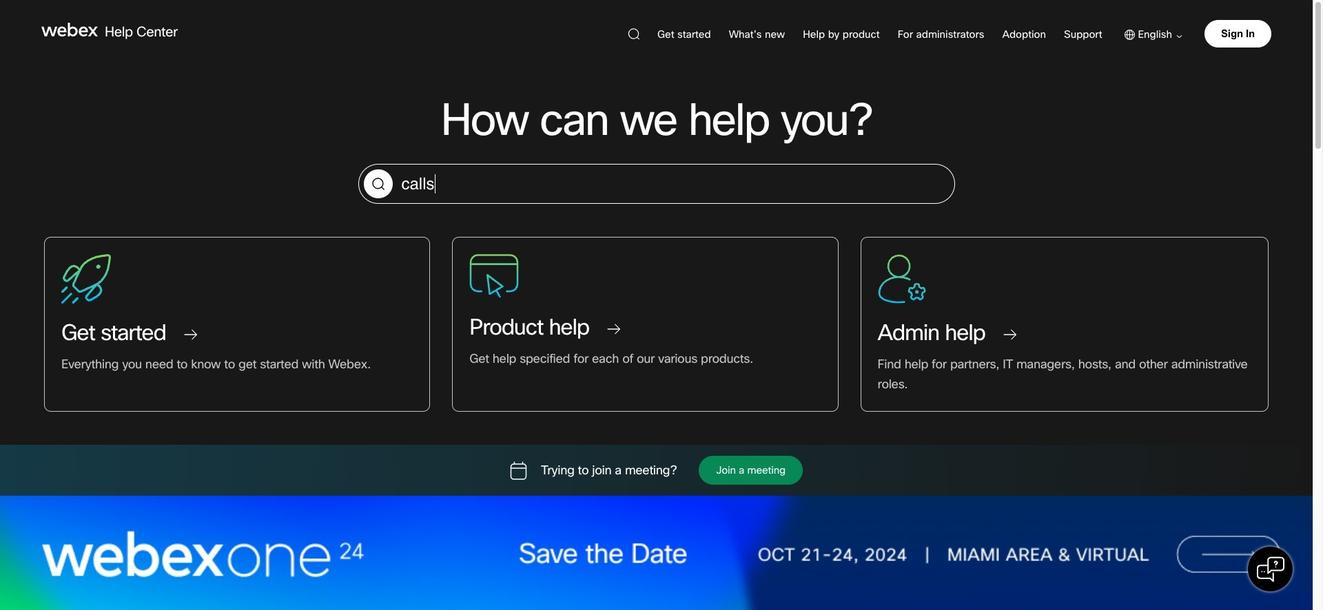 Task type: vqa. For each thing, say whether or not it's contained in the screenshot.
WebexOne2024 image
yes



Task type: locate. For each thing, give the bounding box(es) containing it.
search-input field
[[359, 165, 954, 203]]

chat help image
[[1257, 556, 1285, 584]]

0 vertical spatial search icon image
[[628, 28, 640, 40]]

1 horizontal spatial search icon image
[[628, 28, 640, 40]]

product help image
[[470, 254, 519, 298]]

search icon image
[[628, 28, 640, 40], [364, 170, 393, 199]]

webexone2024 image
[[0, 496, 1313, 611]]

get started image
[[61, 254, 111, 304]]

0 horizontal spatial search icon image
[[364, 170, 393, 199]]



Task type: describe. For each thing, give the bounding box(es) containing it.
1 vertical spatial search icon image
[[364, 170, 393, 199]]

arrow image
[[1173, 35, 1183, 38]]

webex logo image
[[41, 23, 98, 37]]

admin help image
[[878, 254, 926, 304]]



